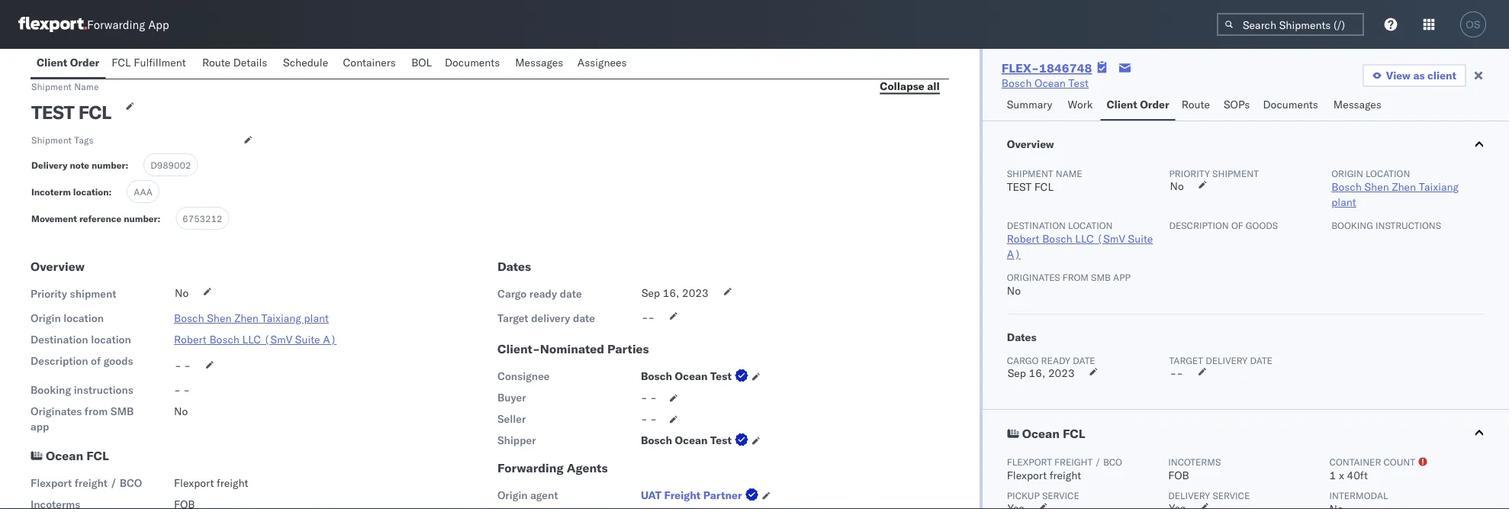 Task type: describe. For each thing, give the bounding box(es) containing it.
taixiang inside the origin location bosch shen zhen taixiang plant
[[1419, 180, 1459, 193]]

shipment name
[[31, 81, 99, 92]]

freight
[[664, 488, 701, 502]]

forwarding app
[[87, 17, 169, 32]]

0 vertical spatial bosch ocean test
[[1002, 76, 1089, 90]]

summary
[[1007, 98, 1053, 111]]

robert bosch llc (smv suite a)
[[174, 333, 337, 346]]

flexport freight / bco flexport freight
[[1007, 456, 1123, 482]]

bosch inside bosch ocean test link
[[1002, 76, 1032, 90]]

: for reference
[[158, 213, 160, 224]]

bosch shen zhen taixiang plant link for instructions
[[1332, 180, 1459, 209]]

tags
[[74, 134, 94, 145]]

destination location
[[31, 333, 131, 346]]

service for pickup service
[[1042, 490, 1080, 501]]

assignees
[[578, 56, 627, 69]]

shipment for shipment name test fcl
[[1007, 168, 1054, 179]]

booking
[[1332, 219, 1374, 231]]

flexport for flexport freight / bco
[[31, 476, 72, 490]]

fcl up tags
[[78, 101, 111, 124]]

forwarding for forwarding app
[[87, 17, 145, 32]]

client order for bottom "client order" button
[[1107, 98, 1170, 111]]

incoterm
[[31, 186, 71, 198]]

0 horizontal spatial target delivery date
[[497, 311, 595, 325]]

0 horizontal spatial app
[[148, 17, 169, 32]]

0 horizontal spatial 2023
[[682, 286, 709, 300]]

os
[[1466, 19, 1481, 30]]

description of goods for booking
[[1170, 219, 1278, 231]]

0 vertical spatial client order button
[[31, 49, 106, 79]]

forwarding agents
[[497, 460, 608, 475]]

0 horizontal spatial zhen
[[234, 311, 259, 325]]

0 horizontal spatial shen
[[207, 311, 232, 325]]

/ for flexport freight / bco flexport freight
[[1095, 456, 1101, 467]]

route button
[[1176, 91, 1218, 121]]

incoterm location :
[[31, 186, 112, 198]]

1 horizontal spatial delivery
[[1206, 354, 1248, 366]]

shipment tags
[[31, 134, 94, 145]]

client-nominated parties
[[497, 341, 649, 356]]

shipment for shipment name
[[31, 81, 72, 92]]

x
[[1339, 469, 1345, 482]]

- - for seller
[[641, 412, 657, 425]]

delivery service
[[1169, 490, 1250, 501]]

shipment for booking
[[1213, 168, 1259, 179]]

robert inside destination location robert bosch llc (smv suite a)
[[1007, 232, 1040, 245]]

booking instructions
[[1332, 219, 1442, 231]]

flex-
[[1002, 60, 1039, 76]]

6753212
[[183, 213, 222, 224]]

1 horizontal spatial sep
[[1008, 366, 1026, 380]]

overview button
[[983, 121, 1510, 167]]

partner
[[704, 488, 742, 502]]

0 vertical spatial --
[[642, 311, 655, 324]]

os button
[[1456, 7, 1491, 42]]

1 vertical spatial sep 16, 2023
[[1008, 366, 1075, 380]]

suite inside destination location robert bosch llc (smv suite a)
[[1128, 232, 1153, 245]]

1 horizontal spatial dates
[[1007, 330, 1037, 344]]

view as client
[[1387, 69, 1457, 82]]

goods for booking instructions
[[104, 354, 133, 367]]

app inside originates from smb app no
[[1114, 271, 1131, 283]]

robert bosch llc (smv suite a) link for originates from smb app
[[174, 333, 337, 346]]

summary button
[[1001, 91, 1062, 121]]

incoterms
[[1169, 456, 1221, 467]]

0 horizontal spatial ocean fcl
[[46, 448, 109, 463]]

(smv inside destination location robert bosch llc (smv suite a)
[[1097, 232, 1126, 245]]

smb for originates from smb app no
[[1091, 271, 1111, 283]]

note
[[70, 160, 89, 171]]

origin for origin location bosch shen zhen taixiang plant
[[1332, 168, 1364, 179]]

1 horizontal spatial messages
[[1334, 98, 1382, 111]]

shen inside the origin location bosch shen zhen taixiang plant
[[1365, 180, 1390, 193]]

flex-1846748
[[1002, 60, 1092, 76]]

1 vertical spatial documents button
[[1257, 91, 1328, 121]]

all
[[927, 79, 940, 92]]

1 vertical spatial documents
[[1263, 98, 1319, 111]]

parties
[[608, 341, 649, 356]]

agents
[[567, 460, 608, 475]]

freight for flexport freight / bco
[[75, 476, 108, 490]]

route for route
[[1182, 98, 1210, 111]]

nominated
[[540, 341, 605, 356]]

0 horizontal spatial messages
[[515, 56, 563, 69]]

flexport freight
[[174, 476, 248, 490]]

route details button
[[196, 49, 277, 79]]

delivery for delivery note number :
[[31, 160, 68, 171]]

1 vertical spatial 16,
[[1029, 366, 1046, 380]]

0 horizontal spatial client
[[37, 56, 67, 69]]

incoterms fob
[[1169, 456, 1221, 482]]

1 horizontal spatial target delivery date
[[1170, 354, 1273, 366]]

forwarding for forwarding agents
[[497, 460, 564, 475]]

origin location
[[31, 311, 104, 325]]

collapse
[[880, 79, 925, 92]]

app
[[31, 420, 49, 433]]

containers button
[[337, 49, 405, 79]]

client-
[[497, 341, 540, 356]]

test fcl
[[31, 101, 111, 124]]

1 x 40ft
[[1330, 469, 1368, 482]]

0 horizontal spatial sep
[[642, 286, 660, 300]]

1 vertical spatial client
[[1107, 98, 1138, 111]]

order for topmost "client order" button
[[70, 56, 99, 69]]

0 horizontal spatial documents button
[[439, 49, 509, 79]]

buyer
[[497, 391, 526, 404]]

forwarding app link
[[18, 17, 169, 32]]

uat freight partner link
[[641, 488, 762, 503]]

bco for flexport freight / bco
[[120, 476, 142, 490]]

flexport freight / bco
[[31, 476, 142, 490]]

1 vertical spatial cargo
[[1007, 354, 1039, 366]]

0 horizontal spatial taixiang
[[261, 311, 301, 325]]

pickup service
[[1007, 490, 1080, 501]]

bol button
[[405, 49, 439, 79]]

1 vertical spatial robert
[[174, 333, 207, 346]]

booking
[[31, 383, 71, 396]]

pickup
[[1007, 490, 1040, 501]]

bol
[[411, 56, 432, 69]]

intermodal
[[1330, 490, 1389, 501]]

bosch up the robert bosch llc (smv suite a)
[[174, 311, 204, 325]]

shipment for shipment tags
[[31, 134, 72, 145]]

40ft
[[1347, 469, 1368, 482]]

1 vertical spatial cargo ready date
[[1007, 354, 1096, 366]]

bosch shen zhen taixiang plant link for instructions
[[174, 311, 329, 325]]

a) inside destination location robert bosch llc (smv suite a)
[[1007, 247, 1021, 261]]

priority for originates from smb app
[[1170, 168, 1210, 179]]

0 horizontal spatial messages button
[[509, 49, 572, 79]]

1 vertical spatial --
[[1170, 366, 1184, 380]]

work button
[[1062, 91, 1101, 121]]

name for shipment name test fcl
[[1056, 168, 1083, 179]]

0 horizontal spatial overview
[[31, 259, 85, 274]]

sops button
[[1218, 91, 1257, 121]]

1 horizontal spatial target
[[1170, 354, 1204, 366]]

1
[[1330, 469, 1337, 482]]

flex-1846748 link
[[1002, 60, 1092, 76]]

origin for origin location
[[31, 311, 61, 325]]

0 vertical spatial delivery
[[531, 311, 570, 325]]

0 horizontal spatial 16,
[[663, 286, 680, 300]]

uat freight partner
[[641, 488, 742, 502]]

delivery for delivery service
[[1169, 490, 1211, 501]]

0 vertical spatial test
[[1069, 76, 1089, 90]]

origin for origin agent
[[497, 488, 528, 502]]

as
[[1414, 69, 1425, 82]]

schedule
[[283, 56, 328, 69]]

0 horizontal spatial ready
[[530, 287, 557, 300]]

origin agent
[[497, 488, 558, 502]]

shipper
[[497, 433, 536, 447]]

collapse all button
[[871, 75, 949, 98]]

fulfillment
[[134, 56, 186, 69]]

1 vertical spatial client order button
[[1101, 91, 1176, 121]]

1 vertical spatial :
[[109, 186, 112, 198]]

1 horizontal spatial 2023
[[1049, 366, 1075, 380]]

0 vertical spatial target
[[497, 311, 529, 325]]

1 vertical spatial messages button
[[1328, 91, 1390, 121]]

flexport for flexport freight
[[174, 476, 214, 490]]

1 vertical spatial plant
[[304, 311, 329, 325]]

origin location bosch shen zhen taixiang plant
[[1332, 168, 1459, 209]]

movement
[[31, 213, 77, 224]]

0 vertical spatial sep 16, 2023
[[642, 286, 709, 300]]

0 horizontal spatial cargo
[[497, 287, 527, 300]]

route for route details
[[202, 56, 231, 69]]

details
[[233, 56, 267, 69]]

shipment name test fcl
[[1007, 168, 1083, 193]]

0 horizontal spatial suite
[[295, 333, 320, 346]]



Task type: vqa. For each thing, say whether or not it's contained in the screenshot.
service related to Pickup service
yes



Task type: locate. For each thing, give the bounding box(es) containing it.
0 vertical spatial destination
[[1007, 219, 1066, 231]]

aaa
[[134, 186, 153, 197]]

reference
[[79, 213, 122, 224]]

shipment down overview button
[[1213, 168, 1259, 179]]

0 vertical spatial documents
[[445, 56, 500, 69]]

0 vertical spatial description
[[1170, 219, 1229, 231]]

test for consignee
[[711, 369, 732, 383]]

number right note
[[92, 160, 125, 171]]

client right work button
[[1107, 98, 1138, 111]]

from inside originates from smb app no
[[1063, 271, 1089, 283]]

1 horizontal spatial route
[[1182, 98, 1210, 111]]

description for originates from smb app
[[31, 354, 88, 367]]

description of goods for booking
[[31, 354, 133, 367]]

1 vertical spatial priority
[[31, 287, 67, 300]]

taixiang up the robert bosch llc (smv suite a)
[[261, 311, 301, 325]]

service down incoterms fob on the bottom of page
[[1213, 490, 1250, 501]]

Search Shipments (/) text field
[[1217, 13, 1365, 36]]

originates inside "originates from smb app"
[[31, 404, 82, 418]]

destination down shipment name test fcl
[[1007, 219, 1066, 231]]

name up destination location robert bosch llc (smv suite a)
[[1056, 168, 1083, 179]]

shipment down summary button
[[1007, 168, 1054, 179]]

seller
[[497, 412, 526, 425]]

0 vertical spatial order
[[70, 56, 99, 69]]

overview inside button
[[1007, 137, 1055, 151]]

fcl up the flexport freight / bco flexport freight
[[1063, 426, 1086, 441]]

movement reference number :
[[31, 213, 160, 224]]

delivery up nominated
[[531, 311, 570, 325]]

llc down bosch shen zhen taixiang plant
[[242, 333, 261, 346]]

/
[[1095, 456, 1101, 467], [110, 476, 117, 490]]

smb for originates from smb app
[[111, 404, 134, 418]]

client order button
[[31, 49, 106, 79], [1101, 91, 1176, 121]]

containers
[[343, 56, 396, 69]]

documents right sops button
[[1263, 98, 1319, 111]]

assignees button
[[572, 49, 636, 79]]

location inside the origin location bosch shen zhen taixiang plant
[[1366, 168, 1411, 179]]

1 vertical spatial test
[[711, 369, 732, 383]]

goods for booking instructions
[[1246, 219, 1278, 231]]

1 vertical spatial ocean fcl
[[46, 448, 109, 463]]

smb inside "originates from smb app"
[[111, 404, 134, 418]]

priority shipment down overview button
[[1170, 168, 1259, 179]]

location for :
[[73, 186, 109, 198]]

fcl left fulfillment
[[112, 56, 131, 69]]

1 horizontal spatial shen
[[1365, 180, 1390, 193]]

freight for flexport freight
[[217, 476, 248, 490]]

1 vertical spatial order
[[1140, 98, 1170, 111]]

2 vertical spatial origin
[[497, 488, 528, 502]]

count
[[1384, 456, 1416, 467]]

route
[[202, 56, 231, 69], [1182, 98, 1210, 111]]

fcl fulfillment
[[112, 56, 186, 69]]

location down origin location
[[91, 333, 131, 346]]

shipment up origin location
[[70, 287, 116, 300]]

sops
[[1224, 98, 1250, 111]]

(smv down bosch shen zhen taixiang plant
[[264, 333, 292, 346]]

0 vertical spatial documents button
[[439, 49, 509, 79]]

bosch shen zhen taixiang plant link up booking instructions
[[1332, 180, 1459, 209]]

bosch shen zhen taixiang plant link
[[1332, 180, 1459, 209], [174, 311, 329, 325]]

2 service from the left
[[1213, 490, 1250, 501]]

1 vertical spatial llc
[[242, 333, 261, 346]]

0 horizontal spatial destination
[[31, 333, 88, 346]]

0 horizontal spatial cargo ready date
[[497, 287, 582, 300]]

: for note
[[125, 160, 128, 171]]

originates
[[1007, 271, 1061, 283], [31, 404, 82, 418]]

bosch up booking
[[1332, 180, 1362, 193]]

- -
[[175, 359, 191, 372], [174, 383, 190, 396], [641, 391, 657, 404], [641, 412, 657, 425]]

zhen up instructions
[[1392, 180, 1417, 193]]

bosch down bosch shen zhen taixiang plant
[[209, 333, 240, 346]]

16,
[[663, 286, 680, 300], [1029, 366, 1046, 380]]

of for booking
[[91, 354, 101, 367]]

llc inside destination location robert bosch llc (smv suite a)
[[1076, 232, 1094, 245]]

: left the d989002
[[125, 160, 128, 171]]

shen up booking instructions
[[1365, 180, 1390, 193]]

priority up origin location
[[31, 287, 67, 300]]

overview down summary button
[[1007, 137, 1055, 151]]

number for movement reference number
[[124, 213, 158, 224]]

/ for flexport freight / bco
[[110, 476, 117, 490]]

origin up destination location
[[31, 311, 61, 325]]

1 horizontal spatial cargo
[[1007, 354, 1039, 366]]

name for shipment name
[[74, 81, 99, 92]]

1 vertical spatial description of goods
[[31, 354, 133, 367]]

priority shipment for booking
[[1170, 168, 1259, 179]]

delivery up the incoterm
[[31, 160, 68, 171]]

zhen
[[1392, 180, 1417, 193], [234, 311, 259, 325]]

originates from smb app no
[[1007, 271, 1131, 297]]

1 vertical spatial 2023
[[1049, 366, 1075, 380]]

origin left agent
[[497, 488, 528, 502]]

zhen up the robert bosch llc (smv suite a)
[[234, 311, 259, 325]]

destination for destination location robert bosch llc (smv suite a)
[[1007, 219, 1066, 231]]

number down the aaa
[[124, 213, 158, 224]]

ocean fcl button
[[983, 410, 1510, 456]]

1 horizontal spatial ready
[[1041, 354, 1071, 366]]

origin inside the origin location bosch shen zhen taixiang plant
[[1332, 168, 1364, 179]]

overview down movement on the left of the page
[[31, 259, 85, 274]]

service down the flexport freight / bco flexport freight
[[1042, 490, 1080, 501]]

plant up the robert bosch llc (smv suite a)
[[304, 311, 329, 325]]

1 horizontal spatial robert bosch llc (smv suite a) link
[[1007, 232, 1153, 261]]

0 vertical spatial delivery
[[31, 160, 68, 171]]

taixiang
[[1419, 180, 1459, 193], [261, 311, 301, 325]]

0 vertical spatial zhen
[[1392, 180, 1417, 193]]

no
[[1170, 179, 1184, 193], [1007, 284, 1021, 297], [175, 286, 189, 300], [174, 404, 188, 418]]

0 vertical spatial goods
[[1246, 219, 1278, 231]]

ocean fcl inside button
[[1022, 426, 1086, 441]]

freight for flexport freight / bco flexport freight
[[1055, 456, 1093, 467]]

originates from smb app
[[31, 404, 134, 433]]

location for robert
[[1068, 219, 1113, 231]]

messages button down view
[[1328, 91, 1390, 121]]

sep
[[642, 286, 660, 300], [1008, 366, 1026, 380]]

0 horizontal spatial dates
[[497, 259, 531, 274]]

0 horizontal spatial from
[[85, 404, 108, 418]]

plant up booking
[[1332, 195, 1357, 209]]

cargo ready date
[[497, 287, 582, 300], [1007, 354, 1096, 366]]

- - for buyer
[[641, 391, 657, 404]]

bosch ocean test down parties
[[641, 369, 732, 383]]

route left details
[[202, 56, 231, 69]]

ocean fcl up the flexport freight / bco flexport freight
[[1022, 426, 1086, 441]]

description
[[1170, 219, 1229, 231], [31, 354, 88, 367]]

2 vertical spatial test
[[711, 433, 732, 447]]

messages left assignees
[[515, 56, 563, 69]]

bco inside the flexport freight / bco flexport freight
[[1103, 456, 1123, 467]]

view as client button
[[1363, 64, 1467, 87]]

no inside originates from smb app no
[[1007, 284, 1021, 297]]

shipment left tags
[[31, 134, 72, 145]]

priority down overview button
[[1170, 168, 1210, 179]]

test
[[31, 101, 74, 124], [1007, 180, 1032, 193]]

destination for destination location
[[31, 333, 88, 346]]

client order right work button
[[1107, 98, 1170, 111]]

robert down bosch shen zhen taixiang plant
[[174, 333, 207, 346]]

1 horizontal spatial goods
[[1246, 219, 1278, 231]]

goods
[[1246, 219, 1278, 231], [104, 354, 133, 367]]

0 vertical spatial bco
[[1103, 456, 1123, 467]]

forwarding up origin agent
[[497, 460, 564, 475]]

1 horizontal spatial robert
[[1007, 232, 1040, 245]]

1 horizontal spatial destination
[[1007, 219, 1066, 231]]

smb
[[1091, 271, 1111, 283], [111, 404, 134, 418]]

0 horizontal spatial of
[[91, 354, 101, 367]]

1 horizontal spatial client order button
[[1101, 91, 1176, 121]]

/ inside the flexport freight / bco flexport freight
[[1095, 456, 1101, 467]]

bosch ocean test for shipper
[[641, 433, 732, 447]]

ready
[[530, 287, 557, 300], [1041, 354, 1071, 366]]

1 vertical spatial description
[[31, 354, 88, 367]]

0 vertical spatial messages
[[515, 56, 563, 69]]

delivery up ocean fcl button
[[1206, 354, 1248, 366]]

fcl up destination location robert bosch llc (smv suite a)
[[1035, 180, 1054, 193]]

destination inside destination location robert bosch llc (smv suite a)
[[1007, 219, 1066, 231]]

bosch inside the origin location bosch shen zhen taixiang plant
[[1332, 180, 1362, 193]]

flexport. image
[[18, 17, 87, 32]]

1 horizontal spatial (smv
[[1097, 232, 1126, 245]]

number for delivery note number
[[92, 160, 125, 171]]

zhen inside the origin location bosch shen zhen taixiang plant
[[1392, 180, 1417, 193]]

1 vertical spatial /
[[110, 476, 117, 490]]

originates down destination location robert bosch llc (smv suite a)
[[1007, 271, 1061, 283]]

0 horizontal spatial bco
[[120, 476, 142, 490]]

1 horizontal spatial from
[[1063, 271, 1089, 283]]

shipment for booking
[[70, 287, 116, 300]]

0 vertical spatial (smv
[[1097, 232, 1126, 245]]

shen up the robert bosch llc (smv suite a)
[[207, 311, 232, 325]]

bosch inside destination location robert bosch llc (smv suite a)
[[1043, 232, 1073, 245]]

origin up booking
[[1332, 168, 1364, 179]]

from down instructions
[[85, 404, 108, 418]]

fcl inside shipment name test fcl
[[1035, 180, 1054, 193]]

0 horizontal spatial target
[[497, 311, 529, 325]]

fcl up flexport freight / bco
[[86, 448, 109, 463]]

service for delivery service
[[1213, 490, 1250, 501]]

0 vertical spatial priority shipment
[[1170, 168, 1259, 179]]

app up fulfillment
[[148, 17, 169, 32]]

1 horizontal spatial client order
[[1107, 98, 1170, 111]]

: left 6753212
[[158, 213, 160, 224]]

0 horizontal spatial plant
[[304, 311, 329, 325]]

ocean inside ocean fcl button
[[1022, 426, 1060, 441]]

1 vertical spatial delivery
[[1169, 490, 1211, 501]]

from down destination location robert bosch llc (smv suite a)
[[1063, 271, 1089, 283]]

location up originates from smb app no
[[1068, 219, 1113, 231]]

1 vertical spatial delivery
[[1206, 354, 1248, 366]]

order up shipment name
[[70, 56, 99, 69]]

1 horizontal spatial description
[[1170, 219, 1229, 231]]

(smv up originates from smb app no
[[1097, 232, 1126, 245]]

description for originates from smb app
[[1170, 219, 1229, 231]]

bosch shen zhen taixiang plant link up the robert bosch llc (smv suite a)
[[174, 311, 329, 325]]

1 vertical spatial (smv
[[264, 333, 292, 346]]

1 vertical spatial messages
[[1334, 98, 1382, 111]]

bco for flexport freight / bco flexport freight
[[1103, 456, 1123, 467]]

client order up shipment name
[[37, 56, 99, 69]]

app down destination location robert bosch llc (smv suite a)
[[1114, 271, 1131, 283]]

priority for originates from smb app
[[31, 287, 67, 300]]

dates
[[497, 259, 531, 274], [1007, 330, 1037, 344]]

client
[[1428, 69, 1457, 82]]

1 vertical spatial zhen
[[234, 311, 259, 325]]

1 service from the left
[[1042, 490, 1080, 501]]

booking instructions
[[31, 383, 133, 396]]

robert bosch llc (smv suite a) link up originates from smb app no
[[1007, 232, 1153, 261]]

name up test fcl
[[74, 81, 99, 92]]

0 vertical spatial origin
[[1332, 168, 1364, 179]]

1 horizontal spatial --
[[1170, 366, 1184, 380]]

client order
[[37, 56, 99, 69], [1107, 98, 1170, 111]]

view
[[1387, 69, 1411, 82]]

bosch shen zhen taixiang plant
[[174, 311, 329, 325]]

1 vertical spatial taixiang
[[261, 311, 301, 325]]

delivery
[[531, 311, 570, 325], [1206, 354, 1248, 366]]

documents button right sops
[[1257, 91, 1328, 121]]

0 horizontal spatial (smv
[[264, 333, 292, 346]]

location up booking instructions
[[1366, 168, 1411, 179]]

name inside shipment name test fcl
[[1056, 168, 1083, 179]]

fcl inside button
[[1063, 426, 1086, 441]]

1 horizontal spatial priority shipment
[[1170, 168, 1259, 179]]

0 vertical spatial ready
[[530, 287, 557, 300]]

0 vertical spatial dates
[[497, 259, 531, 274]]

order for bottom "client order" button
[[1140, 98, 1170, 111]]

smb down destination location robert bosch llc (smv suite a)
[[1091, 271, 1111, 283]]

delivery
[[31, 160, 68, 171], [1169, 490, 1211, 501]]

documents right bol button on the top of page
[[445, 56, 500, 69]]

bosch up originates from smb app no
[[1043, 232, 1073, 245]]

bosch ocean test link
[[1002, 76, 1089, 91]]

flexport for flexport freight / bco flexport freight
[[1007, 456, 1052, 467]]

priority shipment for booking
[[31, 287, 116, 300]]

date
[[560, 287, 582, 300], [573, 311, 595, 325], [1073, 354, 1096, 366], [1250, 354, 1273, 366]]

messages button left assignees
[[509, 49, 572, 79]]

1846748
[[1039, 60, 1092, 76]]

0 vertical spatial client order
[[37, 56, 99, 69]]

1 horizontal spatial llc
[[1076, 232, 1094, 245]]

1 vertical spatial name
[[1056, 168, 1083, 179]]

route left sops
[[1182, 98, 1210, 111]]

0 horizontal spatial /
[[110, 476, 117, 490]]

of for booking
[[1232, 219, 1244, 231]]

:
[[125, 160, 128, 171], [109, 186, 112, 198], [158, 213, 160, 224]]

0 horizontal spatial delivery
[[531, 311, 570, 325]]

priority shipment
[[1170, 168, 1259, 179], [31, 287, 116, 300]]

0 vertical spatial sep
[[642, 286, 660, 300]]

shipment inside shipment name test fcl
[[1007, 168, 1054, 179]]

1 horizontal spatial /
[[1095, 456, 1101, 467]]

1 horizontal spatial priority
[[1170, 168, 1210, 179]]

destination down origin location
[[31, 333, 88, 346]]

taixiang up instructions
[[1419, 180, 1459, 193]]

from inside "originates from smb app"
[[85, 404, 108, 418]]

bosch down flex-
[[1002, 76, 1032, 90]]

shipment
[[31, 81, 72, 92], [31, 134, 72, 145], [1007, 168, 1054, 179]]

test for shipper
[[711, 433, 732, 447]]

work
[[1068, 98, 1093, 111]]

from for app
[[1063, 271, 1089, 283]]

instructions
[[74, 383, 133, 396]]

1 horizontal spatial of
[[1232, 219, 1244, 231]]

llc up originates from smb app no
[[1076, 232, 1094, 245]]

ocean inside bosch ocean test link
[[1035, 76, 1066, 90]]

0 vertical spatial robert bosch llc (smv suite a) link
[[1007, 232, 1153, 261]]

0 vertical spatial shen
[[1365, 180, 1390, 193]]

originates down booking
[[31, 404, 82, 418]]

consignee
[[497, 369, 550, 383]]

1 horizontal spatial smb
[[1091, 271, 1111, 283]]

originates inside originates from smb app no
[[1007, 271, 1061, 283]]

d989002
[[150, 159, 191, 171]]

-
[[642, 311, 648, 324], [648, 311, 655, 324], [175, 359, 181, 372], [184, 359, 191, 372], [1170, 366, 1177, 380], [1177, 366, 1184, 380], [174, 383, 181, 396], [183, 383, 190, 396], [641, 391, 648, 404], [650, 391, 657, 404], [641, 412, 648, 425], [650, 412, 657, 425]]

0 horizontal spatial llc
[[242, 333, 261, 346]]

1 horizontal spatial bco
[[1103, 456, 1123, 467]]

delivery down fob
[[1169, 490, 1211, 501]]

plant inside the origin location bosch shen zhen taixiang plant
[[1332, 195, 1357, 209]]

0 horizontal spatial service
[[1042, 490, 1080, 501]]

robert down shipment name test fcl
[[1007, 232, 1040, 245]]

agent
[[531, 488, 558, 502]]

order
[[70, 56, 99, 69], [1140, 98, 1170, 111]]

client order button right work
[[1101, 91, 1176, 121]]

location up destination location
[[64, 311, 104, 325]]

1 horizontal spatial shipment
[[1213, 168, 1259, 179]]

container
[[1330, 456, 1382, 467]]

container count
[[1330, 456, 1416, 467]]

bosch ocean test up the "freight"
[[641, 433, 732, 447]]

bosch up uat
[[641, 433, 672, 447]]

0 vertical spatial suite
[[1128, 232, 1153, 245]]

shipment up test fcl
[[31, 81, 72, 92]]

0 vertical spatial 2023
[[682, 286, 709, 300]]

robert bosch llc (smv suite a) link for originates from smb app
[[1007, 232, 1153, 261]]

number
[[92, 160, 125, 171], [124, 213, 158, 224]]

flexport
[[1007, 456, 1052, 467], [1007, 469, 1047, 482], [31, 476, 72, 490], [174, 476, 214, 490]]

documents button right bol
[[439, 49, 509, 79]]

0 vertical spatial cargo
[[497, 287, 527, 300]]

1 vertical spatial priority shipment
[[31, 287, 116, 300]]

0 horizontal spatial test
[[31, 101, 74, 124]]

delivery note number :
[[31, 160, 128, 171]]

route details
[[202, 56, 267, 69]]

0 vertical spatial description of goods
[[1170, 219, 1278, 231]]

origin
[[1332, 168, 1364, 179], [31, 311, 61, 325], [497, 488, 528, 502]]

originates for originates from smb app
[[31, 404, 82, 418]]

smb inside originates from smb app no
[[1091, 271, 1111, 283]]

service
[[1042, 490, 1080, 501], [1213, 490, 1250, 501]]

1 horizontal spatial :
[[125, 160, 128, 171]]

client order button up shipment name
[[31, 49, 106, 79]]

ocean
[[1035, 76, 1066, 90], [675, 369, 708, 383], [1022, 426, 1060, 441], [675, 433, 708, 447], [46, 448, 83, 463]]

: up reference
[[109, 186, 112, 198]]

order left route button
[[1140, 98, 1170, 111]]

1 vertical spatial ready
[[1041, 354, 1071, 366]]

0 horizontal spatial robert
[[174, 333, 207, 346]]

fcl inside button
[[112, 56, 131, 69]]

0 horizontal spatial a)
[[323, 333, 337, 346]]

uat
[[641, 488, 662, 502]]

instructions
[[1376, 219, 1442, 231]]

1 vertical spatial goods
[[104, 354, 133, 367]]

bco
[[1103, 456, 1123, 467], [120, 476, 142, 490]]

client order for topmost "client order" button
[[37, 56, 99, 69]]

forwarding
[[87, 17, 145, 32], [497, 460, 564, 475]]

location up movement reference number :
[[73, 186, 109, 198]]

client up shipment name
[[37, 56, 67, 69]]

destination location robert bosch llc (smv suite a)
[[1007, 219, 1153, 261]]

robert bosch llc (smv suite a) link down bosch shen zhen taixiang plant
[[174, 333, 337, 346]]

bosch ocean test for consignee
[[641, 369, 732, 383]]

test inside shipment name test fcl
[[1007, 180, 1032, 193]]

- - for description of goods
[[175, 359, 191, 372]]

ocean fcl up flexport freight / bco
[[46, 448, 109, 463]]

originates for originates from smb app no
[[1007, 271, 1061, 283]]

smb down instructions
[[111, 404, 134, 418]]

priority shipment up origin location
[[31, 287, 116, 300]]

priority
[[1170, 168, 1210, 179], [31, 287, 67, 300]]

schedule button
[[277, 49, 337, 79]]

from for app
[[85, 404, 108, 418]]

collapse all
[[880, 79, 940, 92]]

bosch down parties
[[641, 369, 672, 383]]

location for bosch
[[1366, 168, 1411, 179]]

1 horizontal spatial ocean fcl
[[1022, 426, 1086, 441]]

location inside destination location robert bosch llc (smv suite a)
[[1068, 219, 1113, 231]]

messages down view as client button
[[1334, 98, 1382, 111]]

bosch ocean test down flex-1846748
[[1002, 76, 1089, 90]]

1 horizontal spatial test
[[1007, 180, 1032, 193]]

forwarding up "fcl fulfillment"
[[87, 17, 145, 32]]

0 vertical spatial shipment
[[31, 81, 72, 92]]

1 vertical spatial shipment
[[70, 287, 116, 300]]

0 horizontal spatial description
[[31, 354, 88, 367]]

fob
[[1169, 469, 1190, 482]]

1 horizontal spatial documents
[[1263, 98, 1319, 111]]

shen
[[1365, 180, 1390, 193], [207, 311, 232, 325]]

0 vertical spatial /
[[1095, 456, 1101, 467]]

fcl fulfillment button
[[106, 49, 196, 79]]



